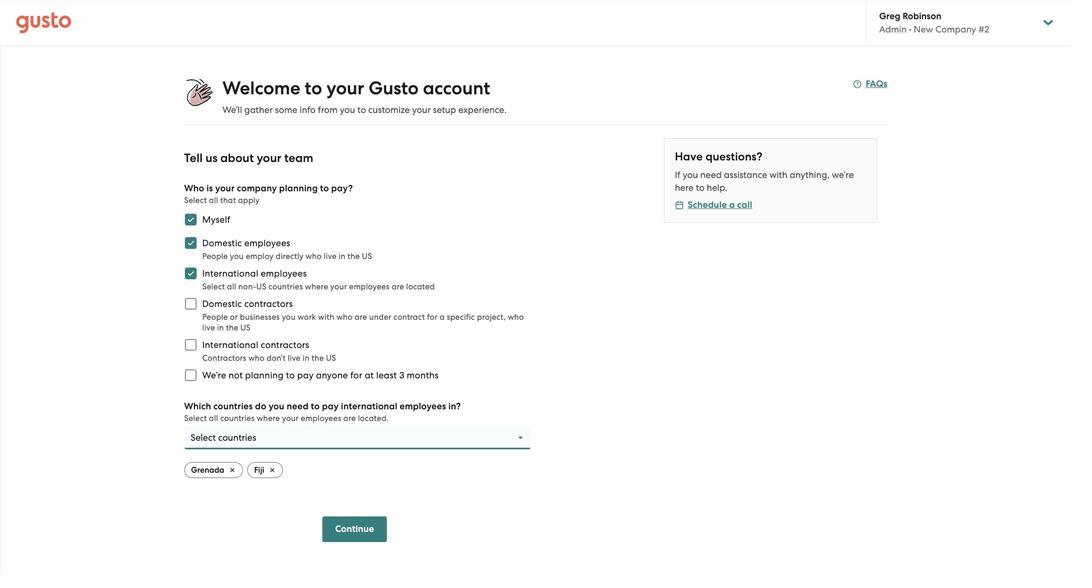 Task type: vqa. For each thing, say whether or not it's contained in the screenshot.
IRS
no



Task type: describe. For each thing, give the bounding box(es) containing it.
assistance
[[724, 170, 768, 180]]

planning inside 'who is your company planning to pay? select all that apply'
[[279, 183, 318, 194]]

businesses
[[240, 312, 280, 322]]

international
[[341, 401, 398, 412]]

We're not planning to pay anyone for at least 3 months checkbox
[[179, 364, 202, 387]]

us
[[206, 151, 218, 165]]

1 vertical spatial planning
[[245, 370, 284, 381]]

who down international contractors
[[249, 353, 265, 363]]

myself
[[202, 214, 231, 225]]

gusto
[[369, 77, 419, 99]]

select all non-us countries where your employees are located
[[202, 282, 435, 292]]

domestic for domestic employees
[[202, 238, 242, 248]]

is
[[207, 183, 213, 194]]

you inside if you need assistance with anything, we're here to help.
[[683, 170, 698, 180]]

0 vertical spatial are
[[392, 282, 404, 292]]

to inside "which countries do you need to pay international employees in? select all countries where your employees are located."
[[311, 401, 320, 412]]

employees down months
[[400, 401, 446, 412]]

new
[[914, 24, 934, 35]]

info
[[300, 104, 316, 115]]

with inside if you need assistance with anything, we're here to help.
[[770, 170, 788, 180]]

questions?
[[706, 150, 763, 164]]

we're
[[202, 370, 226, 381]]

from
[[318, 104, 338, 115]]

at
[[365, 370, 374, 381]]

don't
[[267, 353, 286, 363]]

here
[[675, 182, 694, 193]]

live inside people or businesses you work with who are under contract for a specific project, who live in the us
[[202, 323, 215, 333]]

which countries do you need to pay international employees in? select all countries where your employees are located.
[[184, 401, 461, 423]]

least
[[376, 370, 397, 381]]

welcome
[[223, 77, 301, 99]]

not
[[229, 370, 243, 381]]

the inside people or businesses you work with who are under contract for a specific project, who live in the us
[[226, 323, 238, 333]]

domestic contractors
[[202, 299, 293, 309]]

contractors who don't live in the us
[[202, 353, 336, 363]]

1 vertical spatial select
[[202, 282, 225, 292]]

Domestic employees checkbox
[[179, 231, 202, 255]]

we'll
[[223, 104, 242, 115]]

specific
[[447, 312, 475, 322]]

months
[[407, 370, 439, 381]]

pay inside "which countries do you need to pay international employees in? select all countries where your employees are located."
[[322, 401, 339, 412]]

people for domestic contractors
[[202, 312, 228, 322]]

about
[[220, 151, 254, 165]]

international for international contractors
[[202, 340, 258, 350]]

if you need assistance with anything, we're here to help.
[[675, 170, 854, 193]]

Myself checkbox
[[179, 208, 202, 231]]

in inside people or businesses you work with who are under contract for a specific project, who live in the us
[[217, 323, 224, 333]]

select inside "which countries do you need to pay international employees in? select all countries where your employees are located."
[[184, 414, 207, 423]]

Domestic contractors checkbox
[[179, 292, 202, 316]]

grenada
[[191, 465, 224, 475]]

International employees checkbox
[[179, 262, 202, 285]]

to up info
[[305, 77, 322, 99]]

who
[[184, 183, 204, 194]]

international for international employees
[[202, 268, 258, 279]]

us inside people or businesses you work with who are under contract for a specific project, who live in the us
[[241, 323, 251, 333]]

schedule
[[688, 199, 727, 211]]

2 horizontal spatial live
[[324, 252, 337, 261]]

2 vertical spatial live
[[288, 353, 301, 363]]

your left the team
[[257, 151, 282, 165]]

fiji link
[[247, 462, 283, 478]]

international contractors
[[202, 340, 309, 350]]

a inside people or businesses you work with who are under contract for a specific project, who live in the us
[[440, 312, 445, 322]]

people for domestic employees
[[202, 252, 228, 261]]

if
[[675, 170, 681, 180]]

anyone
[[316, 370, 348, 381]]

setup
[[433, 104, 456, 115]]

fiji
[[254, 465, 264, 475]]

who is your company planning to pay? select all that apply
[[184, 183, 353, 205]]

your inside 'who is your company planning to pay? select all that apply'
[[215, 183, 235, 194]]

team
[[284, 151, 313, 165]]

to inside 'who is your company planning to pay? select all that apply'
[[320, 183, 329, 194]]

your up people or businesses you work with who are under contract for a specific project, who live in the us
[[330, 282, 347, 292]]

grenada link
[[184, 462, 243, 478]]

located.
[[358, 414, 389, 423]]

help.
[[707, 182, 728, 193]]

or
[[230, 312, 238, 322]]

we're
[[832, 170, 854, 180]]

faqs
[[866, 78, 888, 90]]

have
[[675, 150, 703, 164]]

International contractors checkbox
[[179, 333, 202, 357]]

1 vertical spatial all
[[227, 282, 236, 292]]

to left customize at the left top of the page
[[358, 104, 366, 115]]

that
[[220, 196, 236, 205]]

#2
[[979, 24, 990, 35]]

2 vertical spatial in
[[303, 353, 310, 363]]

people or businesses you work with who are under contract for a specific project, who live in the us
[[202, 312, 524, 333]]

where inside "which countries do you need to pay international employees in? select all countries where your employees are located."
[[257, 414, 280, 423]]

tell
[[184, 151, 203, 165]]

2 vertical spatial countries
[[220, 414, 255, 423]]

greg robinson admin • new company #2
[[880, 11, 990, 35]]

need inside "which countries do you need to pay international employees in? select all countries where your employees are located."
[[287, 401, 309, 412]]

apply
[[238, 196, 260, 205]]

contractors
[[202, 353, 246, 363]]

who left "under"
[[337, 312, 353, 322]]



Task type: locate. For each thing, give the bounding box(es) containing it.
employees up 'employ'
[[244, 238, 290, 248]]

pay
[[297, 370, 314, 381], [322, 401, 339, 412]]

all down the is
[[209, 196, 218, 205]]

2 vertical spatial are
[[343, 414, 356, 423]]

1 domestic from the top
[[202, 238, 242, 248]]

contractors up don't
[[261, 340, 309, 350]]

select up domestic contractors option
[[202, 282, 225, 292]]

to left pay?
[[320, 183, 329, 194]]

contractors
[[244, 299, 293, 309], [261, 340, 309, 350]]

0 vertical spatial the
[[348, 252, 360, 261]]

1 horizontal spatial need
[[701, 170, 722, 180]]

contractors for international contractors
[[261, 340, 309, 350]]

0 vertical spatial planning
[[279, 183, 318, 194]]

pay left anyone
[[297, 370, 314, 381]]

domestic up or
[[202, 299, 242, 309]]

tell us about your team
[[184, 151, 313, 165]]

international up the contractors
[[202, 340, 258, 350]]

0 vertical spatial contractors
[[244, 299, 293, 309]]

1 vertical spatial domestic
[[202, 299, 242, 309]]

0 horizontal spatial the
[[226, 323, 238, 333]]

2 vertical spatial the
[[312, 353, 324, 363]]

0 horizontal spatial need
[[287, 401, 309, 412]]

1 vertical spatial international
[[202, 340, 258, 350]]

continue
[[335, 523, 374, 535]]

experience.
[[459, 104, 507, 115]]

who right project,
[[508, 312, 524, 322]]

1 horizontal spatial in
[[303, 353, 310, 363]]

for left at in the bottom of the page
[[351, 370, 363, 381]]

0 horizontal spatial pay
[[297, 370, 314, 381]]

who
[[306, 252, 322, 261], [337, 312, 353, 322], [508, 312, 524, 322], [249, 353, 265, 363]]

1 vertical spatial in
[[217, 323, 224, 333]]

•
[[909, 24, 912, 35]]

to inside if you need assistance with anything, we're here to help.
[[696, 182, 705, 193]]

a left call
[[729, 199, 735, 211]]

1 horizontal spatial the
[[312, 353, 324, 363]]

with left anything,
[[770, 170, 788, 180]]

people inside people or businesses you work with who are under contract for a specific project, who live in the us
[[202, 312, 228, 322]]

people you employ directly who live in the us
[[202, 252, 372, 261]]

people up international employees checkbox
[[202, 252, 228, 261]]

all left non-
[[227, 282, 236, 292]]

account
[[423, 77, 490, 99]]

1 vertical spatial with
[[318, 312, 334, 322]]

1 horizontal spatial live
[[288, 353, 301, 363]]

directly
[[276, 252, 304, 261]]

in
[[339, 252, 346, 261], [217, 323, 224, 333], [303, 353, 310, 363]]

where
[[305, 282, 328, 292], [257, 414, 280, 423]]

robinson
[[903, 11, 942, 22]]

are
[[392, 282, 404, 292], [355, 312, 367, 322], [343, 414, 356, 423]]

live up 'international contractors' option at the left bottom of page
[[202, 323, 215, 333]]

under
[[369, 312, 392, 322]]

for inside people or businesses you work with who are under contract for a specific project, who live in the us
[[427, 312, 438, 322]]

to right here
[[696, 182, 705, 193]]

live up select all non-us countries where your employees are located
[[324, 252, 337, 261]]

2 horizontal spatial in
[[339, 252, 346, 261]]

0 horizontal spatial with
[[318, 312, 334, 322]]

which
[[184, 401, 211, 412]]

contractors for domestic contractors
[[244, 299, 293, 309]]

customize
[[368, 104, 410, 115]]

0 vertical spatial live
[[324, 252, 337, 261]]

0 vertical spatial people
[[202, 252, 228, 261]]

1 horizontal spatial for
[[427, 312, 438, 322]]

employees up "under"
[[349, 282, 390, 292]]

0 vertical spatial domestic
[[202, 238, 242, 248]]

domestic down the myself
[[202, 238, 242, 248]]

international up non-
[[202, 268, 258, 279]]

1 vertical spatial pay
[[322, 401, 339, 412]]

who right directly
[[306, 252, 322, 261]]

0 vertical spatial international
[[202, 268, 258, 279]]

3
[[399, 370, 405, 381]]

all down which
[[209, 414, 218, 423]]

0 vertical spatial for
[[427, 312, 438, 322]]

where up work at the bottom left of page
[[305, 282, 328, 292]]

need inside if you need assistance with anything, we're here to help.
[[701, 170, 722, 180]]

1 vertical spatial where
[[257, 414, 280, 423]]

countries left do
[[213, 401, 253, 412]]

0 vertical spatial need
[[701, 170, 722, 180]]

select down which
[[184, 414, 207, 423]]

contractors up businesses
[[244, 299, 293, 309]]

pay?
[[331, 183, 353, 194]]

call
[[738, 199, 753, 211]]

2 horizontal spatial the
[[348, 252, 360, 261]]

2 people from the top
[[202, 312, 228, 322]]

people left or
[[202, 312, 228, 322]]

people
[[202, 252, 228, 261], [202, 312, 228, 322]]

countries down people you employ directly who live in the us
[[269, 282, 303, 292]]

anything,
[[790, 170, 830, 180]]

1 vertical spatial are
[[355, 312, 367, 322]]

1 vertical spatial a
[[440, 312, 445, 322]]

you inside "which countries do you need to pay international employees in? select all countries where your employees are located."
[[269, 401, 285, 412]]

1 international from the top
[[202, 268, 258, 279]]

you right from
[[340, 104, 355, 115]]

in up we're not planning to pay anyone for at least 3 months
[[303, 353, 310, 363]]

live
[[324, 252, 337, 261], [202, 323, 215, 333], [288, 353, 301, 363]]

in?
[[449, 401, 461, 412]]

a
[[729, 199, 735, 211], [440, 312, 445, 322]]

where down do
[[257, 414, 280, 423]]

for
[[427, 312, 438, 322], [351, 370, 363, 381]]

some
[[275, 104, 298, 115]]

domestic for domestic contractors
[[202, 299, 242, 309]]

with right work at the bottom left of page
[[318, 312, 334, 322]]

we're not planning to pay anyone for at least 3 months
[[202, 370, 439, 381]]

2 vertical spatial all
[[209, 414, 218, 423]]

all inside 'who is your company planning to pay? select all that apply'
[[209, 196, 218, 205]]

1 vertical spatial contractors
[[261, 340, 309, 350]]

0 horizontal spatial where
[[257, 414, 280, 423]]

1 horizontal spatial where
[[305, 282, 328, 292]]

1 horizontal spatial pay
[[322, 401, 339, 412]]

planning down the team
[[279, 183, 318, 194]]

0 horizontal spatial in
[[217, 323, 224, 333]]

2 vertical spatial select
[[184, 414, 207, 423]]

employees down we're not planning to pay anyone for at least 3 months
[[301, 414, 341, 423]]

0 vertical spatial select
[[184, 196, 207, 205]]

are inside "which countries do you need to pay international employees in? select all countries where your employees are located."
[[343, 414, 356, 423]]

1 vertical spatial people
[[202, 312, 228, 322]]

planning down contractors who don't live in the us
[[245, 370, 284, 381]]

us
[[362, 252, 372, 261], [256, 282, 267, 292], [241, 323, 251, 333], [326, 353, 336, 363]]

you inside welcome to your gusto account we'll gather some info from you to customize your setup experience.
[[340, 104, 355, 115]]

2 domestic from the top
[[202, 299, 242, 309]]

your left setup
[[412, 104, 431, 115]]

a left specific
[[440, 312, 445, 322]]

contract
[[394, 312, 425, 322]]

home image
[[16, 12, 71, 33]]

1 vertical spatial need
[[287, 401, 309, 412]]

0 horizontal spatial live
[[202, 323, 215, 333]]

your inside "which countries do you need to pay international employees in? select all countries where your employees are located."
[[282, 414, 299, 423]]

planning
[[279, 183, 318, 194], [245, 370, 284, 381]]

the
[[348, 252, 360, 261], [226, 323, 238, 333], [312, 353, 324, 363]]

0 vertical spatial pay
[[297, 370, 314, 381]]

2 international from the top
[[202, 340, 258, 350]]

employ
[[246, 252, 274, 261]]

0 horizontal spatial for
[[351, 370, 363, 381]]

schedule a call
[[688, 199, 753, 211]]

live right don't
[[288, 353, 301, 363]]

international employees
[[202, 268, 307, 279]]

in up select all non-us countries where your employees are located
[[339, 252, 346, 261]]

a inside schedule a call 'button'
[[729, 199, 735, 211]]

international
[[202, 268, 258, 279], [202, 340, 258, 350]]

are down international
[[343, 414, 356, 423]]

your
[[327, 77, 364, 99], [412, 104, 431, 115], [257, 151, 282, 165], [215, 183, 235, 194], [330, 282, 347, 292], [282, 414, 299, 423]]

0 vertical spatial where
[[305, 282, 328, 292]]

greg
[[880, 11, 901, 22]]

you down domestic employees
[[230, 252, 244, 261]]

your up "that"
[[215, 183, 235, 194]]

select inside 'who is your company planning to pay? select all that apply'
[[184, 196, 207, 205]]

are inside people or businesses you work with who are under contract for a specific project, who live in the us
[[355, 312, 367, 322]]

you left work at the bottom left of page
[[282, 312, 296, 322]]

for right contract
[[427, 312, 438, 322]]

all inside "which countries do you need to pay international employees in? select all countries where your employees are located."
[[209, 414, 218, 423]]

continue button
[[322, 517, 387, 542]]

in up the contractors
[[217, 323, 224, 333]]

the down or
[[226, 323, 238, 333]]

schedule a call button
[[675, 199, 753, 212]]

0 vertical spatial countries
[[269, 282, 303, 292]]

1 horizontal spatial with
[[770, 170, 788, 180]]

admin
[[880, 24, 907, 35]]

domestic
[[202, 238, 242, 248], [202, 299, 242, 309]]

you
[[340, 104, 355, 115], [683, 170, 698, 180], [230, 252, 244, 261], [282, 312, 296, 322], [269, 401, 285, 412]]

non-
[[238, 282, 256, 292]]

company
[[936, 24, 977, 35]]

0 horizontal spatial a
[[440, 312, 445, 322]]

0 vertical spatial with
[[770, 170, 788, 180]]

are left "under"
[[355, 312, 367, 322]]

faqs button
[[853, 78, 888, 91]]

your down we're not planning to pay anyone for at least 3 months
[[282, 414, 299, 423]]

you right if
[[683, 170, 698, 180]]

work
[[298, 312, 316, 322]]

the up select all non-us countries where your employees are located
[[348, 252, 360, 261]]

project,
[[477, 312, 506, 322]]

gather
[[244, 104, 273, 115]]

select
[[184, 196, 207, 205], [202, 282, 225, 292], [184, 414, 207, 423]]

to down contractors who don't live in the us
[[286, 370, 295, 381]]

need right do
[[287, 401, 309, 412]]

domestic employees
[[202, 238, 290, 248]]

need up the help.
[[701, 170, 722, 180]]

need
[[701, 170, 722, 180], [287, 401, 309, 412]]

1 vertical spatial for
[[351, 370, 363, 381]]

0 vertical spatial a
[[729, 199, 735, 211]]

all
[[209, 196, 218, 205], [227, 282, 236, 292], [209, 414, 218, 423]]

0 vertical spatial all
[[209, 196, 218, 205]]

countries down 'not'
[[220, 414, 255, 423]]

1 vertical spatial live
[[202, 323, 215, 333]]

1 horizontal spatial a
[[729, 199, 735, 211]]

1 vertical spatial the
[[226, 323, 238, 333]]

do
[[255, 401, 266, 412]]

the up we're not planning to pay anyone for at least 3 months
[[312, 353, 324, 363]]

pay down anyone
[[322, 401, 339, 412]]

employees
[[244, 238, 290, 248], [261, 268, 307, 279], [349, 282, 390, 292], [400, 401, 446, 412], [301, 414, 341, 423]]

to down we're not planning to pay anyone for at least 3 months
[[311, 401, 320, 412]]

your up from
[[327, 77, 364, 99]]

located
[[406, 282, 435, 292]]

employees down people you employ directly who live in the us
[[261, 268, 307, 279]]

welcome to your gusto account we'll gather some info from you to customize your setup experience.
[[223, 77, 507, 115]]

you right do
[[269, 401, 285, 412]]

with inside people or businesses you work with who are under contract for a specific project, who live in the us
[[318, 312, 334, 322]]

company
[[237, 183, 277, 194]]

select down who
[[184, 196, 207, 205]]

you inside people or businesses you work with who are under contract for a specific project, who live in the us
[[282, 312, 296, 322]]

are left located
[[392, 282, 404, 292]]

to
[[305, 77, 322, 99], [358, 104, 366, 115], [696, 182, 705, 193], [320, 183, 329, 194], [286, 370, 295, 381], [311, 401, 320, 412]]

1 vertical spatial countries
[[213, 401, 253, 412]]

have questions?
[[675, 150, 763, 164]]

0 vertical spatial in
[[339, 252, 346, 261]]

1 people from the top
[[202, 252, 228, 261]]



